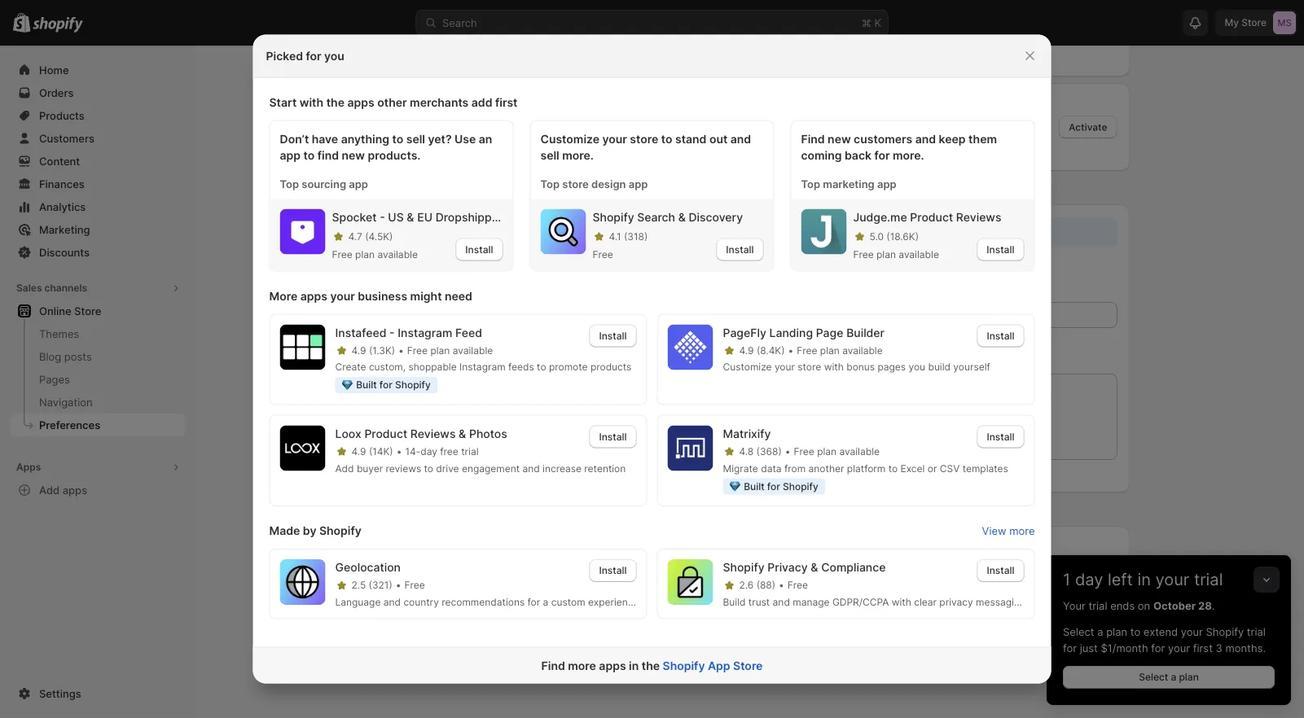 Task type: locate. For each thing, give the bounding box(es) containing it.
plan up another
[[817, 446, 837, 458]]

new up coming
[[828, 132, 851, 146]]

plan for (1.3k)
[[430, 345, 450, 356]]

install up products
[[599, 330, 627, 342]]

top for don't have anything to sell yet? use an app to find new products.
[[280, 178, 299, 191]]

loox product reviews & photos
[[335, 427, 507, 441]]

1 horizontal spatial instagram
[[459, 361, 506, 373]]

1 vertical spatial built
[[744, 480, 765, 492]]

built for shopify down data
[[744, 480, 819, 492]]

1 horizontal spatial a
[[1097, 626, 1103, 638]]

page
[[816, 326, 843, 340]]

and left increase
[[523, 463, 540, 474]]

1 vertical spatial instagram
[[459, 361, 506, 373]]

4.9 for instafeed
[[352, 345, 366, 356]]

a for select a plan to extend your shopify trial for just $1/month for your first 3 months.
[[1097, 626, 1103, 638]]

1 vertical spatial more
[[568, 659, 596, 673]]

on
[[1138, 600, 1150, 612]]

and
[[730, 132, 751, 146], [915, 132, 936, 146], [523, 463, 540, 474], [383, 596, 401, 608], [773, 596, 790, 608]]

1 vertical spatial you
[[909, 361, 925, 373]]

14-day free trial
[[405, 446, 479, 458]]

0 vertical spatial product
[[910, 210, 953, 224]]

0 horizontal spatial select
[[1063, 626, 1094, 638]]

0 vertical spatial store
[[630, 132, 658, 146]]

4.9 up buyer
[[352, 446, 366, 458]]

find for find new customers and keep them coming back for more.
[[801, 132, 825, 146]]

1 vertical spatial add
[[39, 484, 60, 497]]

1 vertical spatial a
[[1097, 626, 1103, 638]]

1 horizontal spatial sell
[[540, 148, 559, 162]]

trial up 28
[[1194, 570, 1223, 590]]

store left the 'design'
[[562, 178, 589, 191]]

customize for customize your store to stand out and sell more.
[[540, 132, 600, 146]]

feeds
[[508, 361, 534, 373]]

available down feed
[[453, 345, 493, 356]]

k
[[874, 16, 881, 29]]

available
[[377, 249, 418, 260], [899, 249, 939, 260], [453, 345, 493, 356], [842, 345, 883, 356], [839, 446, 880, 458]]

install button for loox product reviews & photos
[[589, 426, 637, 449]]

4.9 (8.4k)
[[739, 345, 785, 356]]

you
[[324, 49, 344, 63], [909, 361, 925, 373]]

select up just
[[1063, 626, 1094, 638]]

0 vertical spatial new
[[828, 132, 851, 146]]

trial inside picked for you dialog
[[461, 446, 479, 458]]

1 horizontal spatial top
[[540, 178, 560, 191]]

$1/month
[[1101, 642, 1148, 655]]

posts
[[64, 350, 92, 363]]

free plan available for pagefly landing page builder
[[797, 345, 883, 356]]

app down don't
[[280, 148, 301, 162]]

discounts link
[[10, 241, 186, 264]]

1 vertical spatial customize
[[723, 361, 772, 373]]

add left buyer
[[335, 463, 354, 474]]

0 vertical spatial in
[[1138, 570, 1151, 590]]

preferences link
[[10, 414, 186, 437]]

top sourcing app
[[280, 178, 368, 191]]

free plan available for matrixify
[[794, 446, 880, 458]]

find inside the find new customers and keep them coming back for more.
[[801, 132, 825, 146]]

data
[[761, 463, 782, 474]]

a left the custom
[[543, 596, 549, 608]]

0 vertical spatial instagram
[[398, 326, 452, 340]]

plan for (8.4k)
[[820, 345, 840, 356]]

and left keep on the top
[[915, 132, 936, 146]]

to
[[392, 132, 403, 146], [661, 132, 672, 146], [303, 148, 315, 162], [537, 361, 546, 373], [424, 463, 433, 474], [888, 463, 898, 474], [1130, 626, 1141, 638]]

1 vertical spatial sell
[[540, 148, 559, 162]]

create
[[335, 361, 366, 373]]

a down the select a plan to extend your shopify trial for just $1/month for your first 3 months.
[[1171, 672, 1177, 683]]

1 horizontal spatial built for shopify
[[744, 480, 819, 492]]

free plan available down instafeed ‑ instagram feed link
[[407, 345, 493, 356]]

customize inside 'customize your store with bonus pages you build yourself install'
[[723, 361, 772, 373]]

0 vertical spatial select
[[1063, 626, 1094, 638]]

in inside picked for you dialog
[[629, 659, 639, 673]]

customize down 4.9 (8.4k)
[[723, 361, 772, 373]]

search
[[442, 16, 477, 29], [637, 210, 675, 224]]

28
[[1198, 600, 1212, 612]]

build
[[928, 361, 951, 373]]

4.1
[[609, 231, 621, 243]]

0 horizontal spatial a
[[543, 596, 549, 608]]

free plan available
[[332, 249, 418, 260], [853, 249, 939, 260], [407, 345, 493, 356], [797, 345, 883, 356], [794, 446, 880, 458]]

1 horizontal spatial more
[[1010, 524, 1035, 537]]

1 horizontal spatial with
[[824, 361, 844, 373]]

1 day left in your trial button
[[1047, 556, 1291, 590]]

first left 3
[[1193, 642, 1213, 655]]

october
[[1153, 600, 1196, 612]]

day inside dropdown button
[[1075, 570, 1103, 590]]

2 vertical spatial store
[[798, 361, 821, 373]]

to up $1/month
[[1130, 626, 1141, 638]]

clear
[[914, 596, 937, 608]]

1 horizontal spatial day
[[1075, 570, 1103, 590]]

0 horizontal spatial with
[[300, 95, 324, 109]]

free plan available for instafeed ‑ instagram feed
[[407, 345, 493, 356]]

product up (14k)
[[364, 427, 407, 441]]

top down coming
[[801, 178, 820, 191]]

app inside "don't have anything to sell yet? use an app to find new products."
[[280, 148, 301, 162]]

built for shopify
[[356, 379, 431, 391], [744, 480, 819, 492]]

1 horizontal spatial find
[[801, 132, 825, 146]]

sell inside "don't have anything to sell yet? use an app to find new products."
[[406, 132, 425, 146]]

day down loox product reviews & photos
[[421, 446, 437, 458]]

1 vertical spatial find
[[541, 659, 565, 673]]

1 horizontal spatial first
[[1193, 642, 1213, 655]]

a
[[543, 596, 549, 608], [1097, 626, 1103, 638], [1171, 672, 1177, 683]]

custom,
[[369, 361, 406, 373]]

app
[[708, 659, 730, 673]]

plan
[[355, 249, 375, 260], [877, 249, 896, 260], [430, 345, 450, 356], [820, 345, 840, 356], [817, 446, 837, 458], [1106, 626, 1127, 638], [1179, 672, 1199, 683]]

1 vertical spatial reviews
[[410, 427, 456, 441]]

product for judge.me
[[910, 210, 953, 224]]

built for shopify image
[[342, 381, 353, 390]]

1 vertical spatial with
[[824, 361, 844, 373]]

built right built for shopify image
[[356, 379, 377, 391]]

install button for matrixify
[[977, 426, 1024, 449]]

4.9 for pagefly
[[739, 345, 754, 356]]

with
[[300, 95, 324, 109], [824, 361, 844, 373], [892, 596, 911, 608]]

top store design app
[[540, 178, 648, 191]]

1 top from the left
[[280, 178, 299, 191]]

you right picked
[[324, 49, 344, 63]]

(88)
[[756, 579, 776, 591]]

1 vertical spatial first
[[1193, 642, 1213, 655]]

0 horizontal spatial customize
[[540, 132, 600, 146]]

the up "have"
[[326, 95, 345, 109]]

customize up "top store design app"
[[540, 132, 600, 146]]

free down "4.7"
[[332, 249, 352, 260]]

1 horizontal spatial search
[[637, 210, 675, 224]]

0 horizontal spatial store
[[562, 178, 589, 191]]

install down dropshipping
[[465, 244, 493, 255]]

trial
[[461, 446, 479, 458], [1194, 570, 1223, 590], [1089, 600, 1107, 612], [1247, 626, 1266, 638]]

sales channels
[[16, 282, 87, 294]]

3
[[1216, 642, 1223, 655]]

available for matrixify
[[839, 446, 880, 458]]

0 horizontal spatial more
[[568, 659, 596, 673]]

‑
[[380, 210, 385, 224], [389, 326, 395, 340]]

plan up $1/month
[[1106, 626, 1127, 638]]

customize inside customize your store to stand out and sell more.
[[540, 132, 600, 146]]

language and country recommendations for a custom experience
[[335, 596, 639, 608]]

plan for (4.5k)
[[355, 249, 375, 260]]

find more apps in the shopify app store
[[541, 659, 763, 673]]

plan down 4.7 (4.5k)
[[355, 249, 375, 260]]

apps
[[16, 461, 41, 473]]

1 vertical spatial ‑
[[389, 326, 395, 340]]

customize for customize your store with bonus pages you build yourself install
[[723, 361, 772, 373]]

select down the select a plan to extend your shopify trial for just $1/month for your first 3 months.
[[1139, 672, 1168, 683]]

for down the 'customers'
[[874, 148, 890, 162]]

first right the add
[[495, 95, 518, 109]]

2 horizontal spatial a
[[1171, 672, 1177, 683]]

1 more. from the left
[[562, 148, 594, 162]]

free plan available down matrixify link
[[794, 446, 880, 458]]

in inside 1 day left in your trial dropdown button
[[1138, 570, 1151, 590]]

& right privacy
[[811, 561, 818, 575]]

find down the custom
[[541, 659, 565, 673]]

0 vertical spatial first
[[495, 95, 518, 109]]

0 horizontal spatial first
[[495, 95, 518, 109]]

4.7 (4.5k)
[[348, 231, 393, 243]]

& left discovery
[[678, 210, 686, 224]]

csv
[[940, 463, 960, 474]]

store for customize your store with bonus pages you build yourself install
[[798, 361, 821, 373]]

built right built for shopify icon
[[744, 480, 765, 492]]

1 vertical spatial product
[[364, 427, 407, 441]]

top left the 'design'
[[540, 178, 560, 191]]

new down "anything"
[[342, 148, 365, 162]]

1 vertical spatial store
[[733, 659, 763, 673]]

plan down 5.0 (18.6k)
[[877, 249, 896, 260]]

4.9 for loox
[[352, 446, 366, 458]]

0 vertical spatial built for shopify
[[356, 379, 431, 391]]

install up yourself
[[987, 330, 1015, 342]]

select inside "link"
[[1139, 672, 1168, 683]]

2 top from the left
[[540, 178, 560, 191]]

1 horizontal spatial new
[[828, 132, 851, 146]]

add inside picked for you dialog
[[335, 463, 354, 474]]

discovery
[[689, 210, 743, 224]]

reviews for loox product reviews & photos
[[410, 427, 456, 441]]

1 vertical spatial day
[[1075, 570, 1103, 590]]

0 vertical spatial more
[[1010, 524, 1035, 537]]

0 vertical spatial day
[[421, 446, 437, 458]]

0 horizontal spatial ‑
[[380, 210, 385, 224]]

more right view
[[1010, 524, 1035, 537]]

find up coming
[[801, 132, 825, 146]]

0 horizontal spatial instagram
[[398, 326, 452, 340]]

0 horizontal spatial store
[[74, 305, 101, 317]]

1 horizontal spatial add
[[335, 463, 354, 474]]

add inside add apps button
[[39, 484, 60, 497]]

2 horizontal spatial top
[[801, 178, 820, 191]]

1 horizontal spatial customize
[[723, 361, 772, 373]]

1 horizontal spatial in
[[1138, 570, 1151, 590]]

available for pagefly landing page builder
[[842, 345, 883, 356]]

add
[[335, 463, 354, 474], [39, 484, 60, 497]]

geolocation link
[[335, 559, 580, 576]]

a inside "link"
[[1171, 672, 1177, 683]]

find for find more apps in the shopify app store
[[541, 659, 565, 673]]

2.5
[[352, 579, 366, 591]]

1 horizontal spatial you
[[909, 361, 925, 373]]

1 horizontal spatial more.
[[893, 148, 924, 162]]

built for shopify down custom,
[[356, 379, 431, 391]]

free down instafeed ‑ instagram feed
[[407, 345, 428, 356]]

1 vertical spatial new
[[342, 148, 365, 162]]

blog posts link
[[10, 345, 186, 368]]

blog posts
[[39, 350, 92, 363]]

plan down page
[[820, 345, 840, 356]]

with inside 'customize your store with bonus pages you build yourself install'
[[824, 361, 844, 373]]

channels
[[44, 282, 87, 294]]

and inside customize your store to stand out and sell more.
[[730, 132, 751, 146]]

reviews
[[386, 463, 421, 474]]

an
[[479, 132, 492, 146]]

more down the custom
[[568, 659, 596, 673]]

0 horizontal spatial in
[[629, 659, 639, 673]]

another
[[808, 463, 844, 474]]

install button up the templates
[[977, 426, 1024, 449]]

4.8
[[739, 446, 754, 458]]

available for instafeed ‑ instagram feed
[[453, 345, 493, 356]]

1 horizontal spatial reviews
[[956, 210, 1001, 224]]

the left shopify app store link
[[642, 659, 660, 673]]

0 vertical spatial reviews
[[956, 210, 1001, 224]]

0 vertical spatial add
[[335, 463, 354, 474]]

1 horizontal spatial product
[[910, 210, 953, 224]]

gdpr/ccpa
[[832, 596, 889, 608]]

photos
[[469, 427, 507, 441]]

2.6
[[739, 579, 754, 591]]

sales
[[16, 282, 42, 294]]

first
[[495, 95, 518, 109], [1193, 642, 1213, 655]]

apps
[[347, 95, 374, 109], [300, 289, 327, 303], [62, 484, 87, 497], [599, 659, 626, 673]]

reviews up 14-day free trial
[[410, 427, 456, 441]]

in for the
[[629, 659, 639, 673]]

for right picked
[[306, 49, 321, 63]]

store down the pagefly landing page builder
[[798, 361, 821, 373]]

with left bonus
[[824, 361, 844, 373]]

‑ up (1.3k)
[[389, 326, 395, 340]]

and right trust
[[773, 596, 790, 608]]

1 horizontal spatial ‑
[[389, 326, 395, 340]]

0 vertical spatial built
[[356, 379, 377, 391]]

0 horizontal spatial more.
[[562, 148, 594, 162]]

a inside the select a plan to extend your shopify trial for just $1/month for your first 3 months.
[[1097, 626, 1103, 638]]

free
[[440, 446, 458, 458]]

1 vertical spatial select
[[1139, 672, 1168, 683]]

online
[[39, 305, 71, 317]]

trial up add buyer reviews to drive engagement and increase retention
[[461, 446, 479, 458]]

2 horizontal spatial store
[[798, 361, 821, 373]]

0 horizontal spatial built for shopify
[[356, 379, 431, 391]]

0 horizontal spatial day
[[421, 446, 437, 458]]

3 top from the left
[[801, 178, 820, 191]]

‑ left us
[[380, 210, 385, 224]]

0 vertical spatial ‑
[[380, 210, 385, 224]]

reviews down them
[[956, 210, 1001, 224]]

shopify up 2.6
[[723, 561, 765, 575]]

privacy
[[768, 561, 808, 575]]

0 horizontal spatial new
[[342, 148, 365, 162]]

0 horizontal spatial top
[[280, 178, 299, 191]]

builder
[[847, 326, 885, 340]]

store left stand
[[630, 132, 658, 146]]

0 horizontal spatial the
[[326, 95, 345, 109]]

1 horizontal spatial built
[[744, 480, 765, 492]]

sell up "top store design app"
[[540, 148, 559, 162]]

apps inside add apps button
[[62, 484, 87, 497]]

0 horizontal spatial product
[[364, 427, 407, 441]]

2 vertical spatial a
[[1171, 672, 1177, 683]]

in
[[1138, 570, 1151, 590], [629, 659, 639, 673]]

0 vertical spatial sell
[[406, 132, 425, 146]]

4.9 (14k)
[[352, 446, 393, 458]]

install
[[465, 244, 493, 255], [726, 244, 754, 255], [987, 244, 1015, 255], [599, 330, 627, 342], [987, 330, 1015, 342], [599, 431, 627, 443], [987, 431, 1015, 443], [599, 565, 627, 577], [987, 565, 1015, 577]]

top left sourcing
[[280, 178, 299, 191]]

for left the custom
[[528, 596, 540, 608]]

recommendations
[[442, 596, 525, 608]]

1 horizontal spatial select
[[1139, 672, 1168, 683]]

0 vertical spatial a
[[543, 596, 549, 608]]

themes
[[39, 327, 79, 340]]

day inside picked for you dialog
[[421, 446, 437, 458]]

themes link
[[10, 323, 186, 345]]

top for find new customers and keep them coming back for more.
[[801, 178, 820, 191]]

install button up products
[[589, 325, 637, 347]]

2 horizontal spatial with
[[892, 596, 911, 608]]

1 vertical spatial search
[[637, 210, 675, 224]]

your up the 'design'
[[602, 132, 627, 146]]

store
[[74, 305, 101, 317], [733, 659, 763, 673]]

drive
[[436, 463, 459, 474]]

0 horizontal spatial built
[[356, 379, 377, 391]]

1 horizontal spatial store
[[630, 132, 658, 146]]

product for loox
[[364, 427, 407, 441]]

you left 'build'
[[909, 361, 925, 373]]

1 horizontal spatial the
[[642, 659, 660, 673]]

0 horizontal spatial search
[[442, 16, 477, 29]]

preferences
[[39, 419, 100, 431]]

0 vertical spatial you
[[324, 49, 344, 63]]

0 vertical spatial customize
[[540, 132, 600, 146]]

more. up "top store design app"
[[562, 148, 594, 162]]

install down discovery
[[726, 244, 754, 255]]

a up just
[[1097, 626, 1103, 638]]

geolocation
[[335, 561, 401, 575]]

in down the experience
[[629, 659, 639, 673]]

0 horizontal spatial add
[[39, 484, 60, 497]]

4.7
[[348, 231, 362, 243]]

built
[[356, 379, 377, 391], [744, 480, 765, 492]]

and right out
[[730, 132, 751, 146]]

2 vertical spatial with
[[892, 596, 911, 608]]

sell
[[406, 132, 425, 146], [540, 148, 559, 162]]

4.9 down pagefly
[[739, 345, 754, 356]]

plan inside "link"
[[1179, 672, 1199, 683]]

shopify search & discovery link
[[593, 209, 764, 225]]

and inside the find new customers and keep them coming back for more.
[[915, 132, 936, 146]]

free down the shopify privacy & compliance
[[788, 579, 808, 591]]

instagram down feed
[[459, 361, 506, 373]]

shopify image
[[33, 17, 83, 33]]

shopify
[[593, 210, 634, 224], [395, 379, 431, 391], [783, 480, 819, 492], [319, 524, 362, 538], [723, 561, 765, 575], [1206, 626, 1244, 638], [663, 659, 705, 673]]

select inside the select a plan to extend your shopify trial for just $1/month for your first 3 months.
[[1063, 626, 1094, 638]]

1 vertical spatial built for shopify
[[744, 480, 819, 492]]

instagram up shoppable
[[398, 326, 452, 340]]

store inside customize your store to stand out and sell more.
[[630, 132, 658, 146]]

0 horizontal spatial reviews
[[410, 427, 456, 441]]

store right app
[[733, 659, 763, 673]]

2 more. from the left
[[893, 148, 924, 162]]

plan up shoppable
[[430, 345, 450, 356]]

1 horizontal spatial store
[[733, 659, 763, 673]]

0 horizontal spatial sell
[[406, 132, 425, 146]]

built for instafeed ‑ instagram feed
[[356, 379, 377, 391]]

store inside 'customize your store with bonus pages you build yourself install'
[[798, 361, 821, 373]]

first inside the select a plan to extend your shopify trial for just $1/month for your first 3 months.
[[1193, 642, 1213, 655]]

install button up retention
[[589, 426, 637, 449]]

add for add apps
[[39, 484, 60, 497]]



Task type: describe. For each thing, give the bounding box(es) containing it.
select a plan to extend your shopify trial for just $1/month for your first 3 months.
[[1063, 626, 1266, 655]]

day for 1
[[1075, 570, 1103, 590]]

shopify inside the select a plan to extend your shopify trial for just $1/month for your first 3 months.
[[1206, 626, 1244, 638]]

stand
[[675, 132, 707, 146]]

picked for you dialog
[[0, 35, 1304, 684]]

app right the 'design'
[[629, 178, 648, 191]]

start with the apps other merchants add first
[[269, 95, 518, 109]]

view more link
[[982, 524, 1035, 537]]

customers
[[854, 132, 913, 146]]

platform
[[847, 463, 886, 474]]

more for find
[[568, 659, 596, 673]]

free down 4.1 at the left top of the page
[[593, 249, 613, 260]]

matrixify link
[[723, 426, 967, 442]]

for down custom,
[[379, 379, 392, 391]]

0 vertical spatial with
[[300, 95, 324, 109]]

privacy
[[940, 596, 973, 608]]

loox
[[335, 427, 361, 441]]

apps right more
[[300, 289, 327, 303]]

add
[[471, 95, 492, 109]]

shopify search & discovery
[[593, 210, 743, 224]]

available down (18.6k)
[[899, 249, 939, 260]]

available down (4.5k) in the top left of the page
[[377, 249, 418, 260]]

1
[[1063, 570, 1071, 590]]

back
[[845, 148, 872, 162]]

0 vertical spatial search
[[442, 16, 477, 29]]

14-
[[405, 446, 421, 458]]

(4.5k)
[[365, 231, 393, 243]]

install inside 'customize your store with bonus pages you build yourself install'
[[987, 330, 1015, 342]]

.
[[1212, 600, 1215, 612]]

trust
[[748, 596, 770, 608]]

business
[[358, 289, 407, 303]]

apps left other
[[347, 95, 374, 109]]

shopify down shoppable
[[395, 379, 431, 391]]

sales channels button
[[10, 277, 186, 300]]

in for your
[[1138, 570, 1151, 590]]

manage
[[793, 596, 830, 608]]

us
[[388, 210, 404, 224]]

your inside customize your store to stand out and sell more.
[[602, 132, 627, 146]]

select for select a plan
[[1139, 672, 1168, 683]]

shopify left app
[[663, 659, 705, 673]]

settings
[[39, 688, 81, 700]]

online store
[[39, 305, 101, 317]]

apps button
[[10, 456, 186, 479]]

built for shopify image
[[729, 482, 741, 491]]

app up spocket
[[349, 178, 368, 191]]

more for view
[[1010, 524, 1035, 537]]

or
[[928, 463, 937, 474]]

install up the templates
[[987, 431, 1015, 443]]

2.6 (88)
[[739, 579, 776, 591]]

‑ for instagram
[[389, 326, 395, 340]]

free plan available down (4.5k) in the top left of the page
[[332, 249, 418, 260]]

search inside picked for you dialog
[[637, 210, 675, 224]]

find new customers and keep them coming back for more.
[[801, 132, 997, 162]]

install button for instafeed ‑ instagram feed
[[589, 325, 637, 347]]

home link
[[10, 59, 186, 81]]

pagefly landing page builder link
[[723, 325, 967, 341]]

0 horizontal spatial you
[[324, 49, 344, 63]]

more. inside customize your store to stand out and sell more.
[[562, 148, 594, 162]]

built for shopify for matrixify
[[744, 480, 819, 492]]

trial inside dropdown button
[[1194, 570, 1223, 590]]

plan for (18.6k)
[[877, 249, 896, 260]]

instafeed
[[335, 326, 386, 340]]

templates
[[963, 463, 1008, 474]]

landing
[[769, 326, 813, 340]]

to right feeds
[[537, 361, 546, 373]]

a for select a plan
[[1171, 672, 1177, 683]]

don't
[[280, 132, 309, 146]]

day for 14-
[[421, 446, 437, 458]]

navigation link
[[10, 391, 186, 414]]

apps down the experience
[[599, 659, 626, 673]]

shopify privacy & compliance
[[723, 561, 886, 575]]

to inside the select a plan to extend your shopify trial for just $1/month for your first 3 months.
[[1130, 626, 1141, 638]]

built for matrixify
[[744, 480, 765, 492]]

install up retention
[[599, 431, 627, 443]]

your down 28
[[1181, 626, 1203, 638]]

your trial ends on october 28 .
[[1063, 600, 1215, 612]]

from
[[784, 463, 806, 474]]

engagement
[[462, 463, 520, 474]]

new inside "don't have anything to sell yet? use an app to find new products."
[[342, 148, 365, 162]]

& left 'eu'
[[407, 210, 414, 224]]

months.
[[1226, 642, 1266, 655]]

to left excel
[[888, 463, 898, 474]]

shopify right by
[[319, 524, 362, 538]]

sell inside customize your store to stand out and sell more.
[[540, 148, 559, 162]]

install button down dropshipping
[[456, 238, 503, 261]]

first inside picked for you dialog
[[495, 95, 518, 109]]

ends
[[1110, 600, 1135, 612]]

navigation
[[39, 396, 93, 409]]

add for add buyer reviews to drive engagement and increase retention
[[335, 463, 354, 474]]

& left photos
[[459, 427, 466, 441]]

4.9 (1.3k)
[[352, 345, 395, 356]]

judge.me product reviews link
[[853, 209, 1024, 225]]

free down the pagefly landing page builder
[[797, 345, 817, 356]]

you inside 'customize your store with bonus pages you build yourself install'
[[909, 361, 925, 373]]

install button for geolocation
[[589, 559, 637, 582]]

discounts
[[39, 246, 90, 259]]

install button down judge.me product reviews link
[[977, 238, 1024, 261]]

custom
[[551, 596, 585, 608]]

to left drive
[[424, 463, 433, 474]]

trial right your
[[1089, 600, 1107, 612]]

customize your store to stand out and sell more.
[[540, 132, 751, 162]]

shopify up 4.1 at the left top of the page
[[593, 210, 634, 224]]

customize your store with bonus pages you build yourself install
[[723, 330, 1015, 373]]

your down "extend"
[[1168, 642, 1190, 655]]

1 day left in your trial element
[[1047, 598, 1291, 705]]

to left find
[[303, 148, 315, 162]]

products
[[591, 361, 632, 373]]

app up judge.me
[[877, 178, 897, 191]]

free up country on the left bottom of the page
[[404, 579, 425, 591]]

to inside customize your store to stand out and sell more.
[[661, 132, 672, 146]]

(14k)
[[369, 446, 393, 458]]

picked
[[266, 49, 303, 63]]

build
[[723, 596, 746, 608]]

start
[[269, 95, 297, 109]]

free down 5.0
[[853, 249, 874, 260]]

free plan available down 5.0 (18.6k)
[[853, 249, 939, 260]]

home
[[39, 64, 69, 76]]

trial inside the select a plan to extend your shopify trial for just $1/month for your first 3 months.
[[1247, 626, 1266, 638]]

more. inside the find new customers and keep them coming back for more.
[[893, 148, 924, 162]]

0 vertical spatial store
[[74, 305, 101, 317]]

4.8 (368)
[[739, 446, 782, 458]]

yourself
[[953, 361, 990, 373]]

store inside picked for you dialog
[[733, 659, 763, 673]]

your left business
[[330, 289, 355, 303]]

install button for shopify privacy & compliance
[[977, 559, 1024, 582]]

(1.3k)
[[369, 345, 395, 356]]

extend
[[1144, 626, 1178, 638]]

pages link
[[10, 368, 186, 391]]

install button down discovery
[[716, 238, 764, 261]]

coming
[[801, 148, 842, 162]]

select for select a plan to extend your shopify trial for just $1/month for your first 3 months.
[[1063, 626, 1094, 638]]

new inside the find new customers and keep them coming back for more.
[[828, 132, 851, 146]]

for down data
[[767, 480, 780, 492]]

add apps button
[[10, 479, 186, 502]]

install up messaging on the bottom right
[[987, 565, 1015, 577]]

your inside 1 day left in your trial dropdown button
[[1156, 570, 1190, 590]]

messaging
[[976, 596, 1026, 608]]

‑ for us
[[380, 210, 385, 224]]

free up from
[[794, 446, 814, 458]]

store for customize your store to stand out and sell more.
[[630, 132, 658, 146]]

online store link
[[10, 300, 186, 323]]

increase
[[543, 463, 582, 474]]

instafeed ‑ instagram feed link
[[335, 325, 580, 341]]

install button for pagefly landing page builder
[[977, 325, 1024, 347]]

select a plan link
[[1063, 666, 1275, 689]]

your inside 'customize your store with bonus pages you build yourself install'
[[775, 361, 795, 373]]

1 vertical spatial store
[[562, 178, 589, 191]]

built for shopify for instafeed ‑ instagram feed
[[356, 379, 431, 391]]

install up the experience
[[599, 565, 627, 577]]

promote
[[549, 361, 588, 373]]

for down "extend"
[[1151, 642, 1165, 655]]

don't have anything to sell yet? use an app to find new products.
[[280, 132, 492, 162]]

(18.6k)
[[887, 231, 919, 243]]

1 vertical spatial the
[[642, 659, 660, 673]]

sourcing
[[302, 178, 346, 191]]

top for customize your store to stand out and sell more.
[[540, 178, 560, 191]]

pages
[[39, 373, 70, 386]]

(318)
[[624, 231, 648, 243]]

made
[[269, 524, 300, 538]]

and down (321)
[[383, 596, 401, 608]]

matrixify
[[723, 427, 771, 441]]

install down judge.me product reviews link
[[987, 244, 1015, 255]]

migrate
[[723, 463, 758, 474]]

shoppable
[[408, 361, 457, 373]]

to up the products.
[[392, 132, 403, 146]]

spocket
[[332, 210, 377, 224]]

view more
[[982, 524, 1035, 537]]

shopify down from
[[783, 480, 819, 492]]

(368)
[[756, 446, 782, 458]]

more apps your business might need
[[269, 289, 472, 303]]

for left just
[[1063, 642, 1077, 655]]

plan inside the select a plan to extend your shopify trial for just $1/month for your first 3 months.
[[1106, 626, 1127, 638]]

reviews for judge.me product reviews
[[956, 210, 1001, 224]]

build trust and manage gdpr/ccpa with clear privacy messaging
[[723, 596, 1026, 608]]

plan for (368)
[[817, 446, 837, 458]]

view
[[982, 524, 1007, 537]]

might
[[410, 289, 442, 303]]

left
[[1108, 570, 1133, 590]]

for inside the find new customers and keep them coming back for more.
[[874, 148, 890, 162]]

a inside picked for you dialog
[[543, 596, 549, 608]]

0 vertical spatial the
[[326, 95, 345, 109]]



Task type: vqa. For each thing, say whether or not it's contained in the screenshot.


